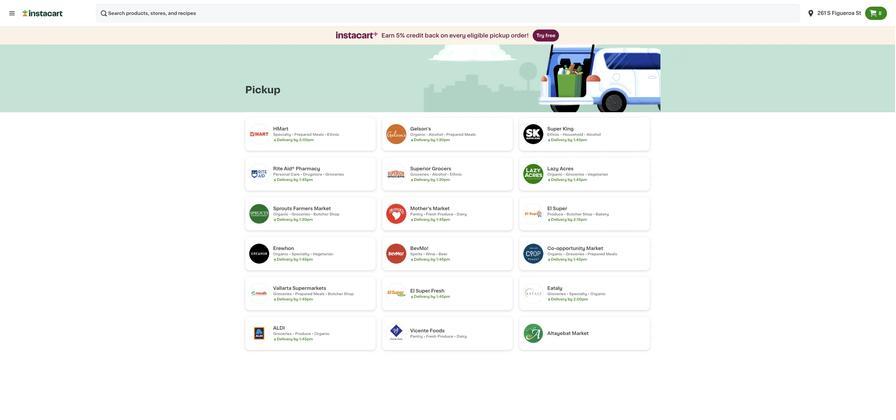 Task type: locate. For each thing, give the bounding box(es) containing it.
delivery by 2:00pm down hmart specialty • prepared meals • ethnic
[[277, 138, 314, 142]]

by for eataly
[[568, 298, 573, 302]]

1 horizontal spatial vegetarian
[[588, 173, 608, 177]]

0 horizontal spatial shop
[[330, 213, 339, 217]]

organic inside sprouts farmers market organic • groceries • butcher shop
[[273, 213, 288, 217]]

1 vertical spatial delivery by 1:30pm
[[414, 178, 450, 182]]

groceries down aldi
[[273, 333, 292, 336]]

1 vertical spatial super
[[553, 207, 567, 211]]

1:45pm down 'beer'
[[436, 258, 450, 262]]

by for mother's market
[[431, 218, 435, 222]]

el right el super image
[[547, 207, 552, 211]]

super for el super fresh
[[416, 289, 430, 294]]

1 horizontal spatial delivery by 2:00pm
[[551, 298, 588, 302]]

fresh inside mother's market pantry • fresh produce • dairy
[[426, 213, 437, 217]]

by down erewhon organic • specialty • vegetarian
[[294, 258, 298, 262]]

organic
[[410, 133, 425, 137], [547, 173, 563, 177], [273, 213, 288, 217], [273, 253, 288, 257], [547, 253, 563, 257], [591, 293, 606, 297], [314, 333, 330, 336]]

delivery down co- on the right bottom of the page
[[551, 258, 567, 262]]

meals inside co-opportunity market organic • groceries • prepared meals
[[606, 253, 617, 257]]

dairy inside vicente foods pantry • fresh produce • dairy
[[457, 335, 467, 339]]

erewhon image
[[249, 244, 269, 264]]

butcher
[[314, 213, 329, 217], [567, 213, 582, 217], [328, 293, 343, 297]]

by down farmers
[[294, 218, 298, 222]]

delivery for bevmo!
[[414, 258, 430, 262]]

lazy
[[547, 167, 559, 171]]

super
[[547, 127, 562, 131], [553, 207, 567, 211], [416, 289, 430, 294]]

0 vertical spatial fresh
[[426, 213, 437, 217]]

1 vertical spatial pantry
[[410, 335, 423, 339]]

1:30pm
[[436, 138, 450, 142], [436, 178, 450, 182], [299, 218, 313, 222]]

1:45pm for groceries
[[299, 338, 313, 342]]

altayebat market link
[[519, 317, 650, 351]]

by down superior grocers groceries • alcohol • ethnic
[[431, 178, 435, 182]]

delivery by 2:00pm for hmart
[[277, 138, 314, 142]]

delivery by 1:30pm down gelson's organic • alcohol • prepared meals
[[414, 138, 450, 142]]

pickup main content
[[0, 27, 895, 351]]

1 vertical spatial 2:00pm
[[573, 298, 588, 302]]

altayebat market
[[547, 332, 589, 336]]

alcohol inside gelson's organic • alcohol • prepared meals
[[429, 133, 443, 137]]

1:45pm down mother's market pantry • fresh produce • dairy
[[436, 218, 450, 222]]

0 vertical spatial dairy
[[457, 213, 467, 217]]

groceries inside superior grocers groceries • alcohol • ethnic
[[410, 173, 429, 177]]

0 vertical spatial delivery by 2:00pm
[[277, 138, 314, 142]]

delivery down 'erewhon'
[[277, 258, 293, 262]]

delivery by 1:45pm for groceries
[[277, 338, 313, 342]]

1 vertical spatial el
[[410, 289, 415, 294]]

delivery by 1:45pm for king
[[551, 138, 587, 142]]

organic inside gelson's organic • alcohol • prepared meals
[[410, 133, 425, 137]]

bevmo! spirits • wine • beer
[[410, 247, 448, 257]]

1:30pm for farmers
[[299, 218, 313, 222]]

meals inside gelson's organic • alcohol • prepared meals
[[465, 133, 476, 137]]

order!
[[511, 33, 529, 38]]

super left king
[[547, 127, 562, 131]]

2 vertical spatial 1:30pm
[[299, 218, 313, 222]]

0 horizontal spatial delivery by 2:00pm
[[277, 138, 314, 142]]

delivery for gelson's
[[414, 138, 430, 142]]

1 horizontal spatial el
[[547, 207, 552, 211]]

delivery by 1:45pm down erewhon organic • specialty • vegetarian
[[277, 258, 313, 262]]

shop inside sprouts farmers market organic • groceries • butcher shop
[[330, 213, 339, 217]]

by down hmart specialty • prepared meals • ethnic
[[294, 138, 298, 142]]

care
[[291, 173, 300, 177]]

delivery by 1:30pm for grocers
[[414, 178, 450, 182]]

vegetarian inside lazy acres organic • groceries • vegetarian
[[588, 173, 608, 177]]

delivery for superior grocers
[[414, 178, 430, 182]]

specialty inside eataly groceries • specialty • organic
[[569, 293, 587, 297]]

0 horizontal spatial vegetarian
[[313, 253, 333, 257]]

alcohol right household on the right top of page
[[587, 133, 601, 137]]

household
[[563, 133, 583, 137]]

fresh
[[426, 213, 437, 217], [431, 289, 445, 294], [426, 335, 437, 339]]

vallarta supermarkets groceries • prepared meals • butcher shop
[[273, 287, 354, 297]]

2:00pm down eataly groceries • specialty • organic
[[573, 298, 588, 302]]

by for gelson's
[[431, 138, 435, 142]]

shop inside vallarta supermarkets groceries • prepared meals • butcher shop
[[344, 293, 354, 297]]

sprouts farmers market organic • groceries • butcher shop
[[273, 207, 339, 217]]

shop for vallarta supermarkets
[[344, 293, 354, 297]]

261 s figueroa st button
[[803, 4, 865, 23], [807, 4, 861, 23]]

1:45pm for organic
[[299, 258, 313, 262]]

on
[[441, 33, 448, 38]]

delivery down "lazy"
[[551, 178, 567, 182]]

aldi image
[[249, 324, 269, 344]]

2 horizontal spatial specialty
[[569, 293, 587, 297]]

5%
[[396, 33, 405, 38]]

altayebat market image
[[523, 324, 543, 344]]

1:45pm for supermarkets
[[299, 298, 313, 302]]

by down opportunity
[[568, 258, 573, 262]]

ethnic inside hmart specialty • prepared meals • ethnic
[[327, 133, 339, 137]]

0 vertical spatial delivery by 1:30pm
[[414, 138, 450, 142]]

1:45pm down household on the right top of page
[[573, 138, 587, 142]]

spirits
[[410, 253, 423, 257]]

el
[[547, 207, 552, 211], [410, 289, 415, 294]]

by down lazy acres organic • groceries • vegetarian
[[568, 178, 573, 182]]

0 vertical spatial el
[[547, 207, 552, 211]]

ethnic inside superior grocers groceries • alcohol • ethnic
[[450, 173, 462, 177]]

1:45pm down vallarta supermarkets groceries • prepared meals • butcher shop
[[299, 298, 313, 302]]

supermarkets
[[292, 287, 326, 291]]

organic inside co-opportunity market organic • groceries • prepared meals
[[547, 253, 563, 257]]

groceries inside sprouts farmers market organic • groceries • butcher shop
[[292, 213, 310, 217]]

1 vertical spatial fresh
[[431, 289, 445, 294]]

1:45pm down drugstore
[[299, 178, 313, 182]]

1 horizontal spatial specialty
[[292, 253, 310, 257]]

delivery down "spirits"
[[414, 258, 430, 262]]

butcher inside sprouts farmers market organic • groceries • butcher shop
[[314, 213, 329, 217]]

groceries down farmers
[[292, 213, 310, 217]]

pantry
[[410, 213, 423, 217], [410, 335, 423, 339]]

1:30pm down sprouts farmers market organic • groceries • butcher shop
[[299, 218, 313, 222]]

delivery by 1:45pm for opportunity
[[551, 258, 587, 262]]

2:00pm down hmart specialty • prepared meals • ethnic
[[299, 138, 314, 142]]

prepared inside vallarta supermarkets groceries • prepared meals • butcher shop
[[295, 293, 313, 297]]

earn
[[382, 33, 395, 38]]

dairy
[[457, 213, 467, 217], [457, 335, 467, 339]]

delivery by 1:45pm down the 'acres'
[[551, 178, 587, 182]]

delivery down el super produce • butcher shop • bakery
[[551, 218, 567, 222]]

super up the "delivery by 2:15pm"
[[553, 207, 567, 211]]

delivery by 1:45pm down the wine
[[414, 258, 450, 262]]

pantry for mother's
[[410, 213, 423, 217]]

super king ethnic • household • alcohol
[[547, 127, 601, 137]]

0 horizontal spatial specialty
[[273, 133, 291, 137]]

0 vertical spatial super
[[547, 127, 562, 131]]

super right the el super fresh image
[[416, 289, 430, 294]]

delivery by 1:45pm for supermarkets
[[277, 298, 313, 302]]

2 vertical spatial delivery by 1:30pm
[[277, 218, 313, 222]]

specialty for erewhon
[[292, 253, 310, 257]]

vegetarian inside erewhon organic • specialty • vegetarian
[[313, 253, 333, 257]]

delivery down el super fresh at the bottom of page
[[414, 296, 430, 299]]

organic inside erewhon organic • specialty • vegetarian
[[273, 253, 288, 257]]

ethnic inside super king ethnic • household • alcohol
[[547, 133, 560, 137]]

super inside el super produce • butcher shop • bakery
[[553, 207, 567, 211]]

1 vertical spatial vegetarian
[[313, 253, 333, 257]]

delivery by 2:00pm down eataly groceries • specialty • organic
[[551, 298, 588, 302]]

pantry down mother's
[[410, 213, 423, 217]]

delivery by 1:45pm down care
[[277, 178, 313, 182]]

delivery by 1:45pm down opportunity
[[551, 258, 587, 262]]

2:15pm
[[573, 218, 587, 222]]

organic inside eataly groceries • specialty • organic
[[591, 293, 606, 297]]

lazy acres organic • groceries • vegetarian
[[547, 167, 608, 177]]

1:45pm for aid®
[[299, 178, 313, 182]]

by
[[294, 138, 298, 142], [431, 138, 435, 142], [568, 138, 573, 142], [294, 178, 298, 182], [431, 178, 435, 182], [568, 178, 573, 182], [294, 218, 298, 222], [431, 218, 435, 222], [568, 218, 573, 222], [294, 258, 298, 262], [431, 258, 435, 262], [568, 258, 573, 262], [431, 296, 435, 299], [294, 298, 298, 302], [568, 298, 573, 302], [294, 338, 298, 342]]

None search field
[[96, 4, 800, 23]]

261
[[818, 11, 826, 16]]

delivery by 2:15pm
[[551, 218, 587, 222]]

alcohol down grocers at the top of page
[[432, 173, 447, 177]]

0 horizontal spatial ethnic
[[327, 133, 339, 137]]

personal
[[273, 173, 290, 177]]

produce inside vicente foods pantry • fresh produce • dairy
[[438, 335, 453, 339]]

groceries inside lazy acres organic • groceries • vegetarian
[[566, 173, 584, 177]]

delivery for erewhon
[[277, 258, 293, 262]]

2 vertical spatial specialty
[[569, 293, 587, 297]]

groceries down superior
[[410, 173, 429, 177]]

delivery down personal
[[277, 178, 293, 182]]

by for el super
[[568, 218, 573, 222]]

by for hmart
[[294, 138, 298, 142]]

groceries down opportunity
[[566, 253, 584, 257]]

pantry inside vicente foods pantry • fresh produce • dairy
[[410, 335, 423, 339]]

1:45pm down lazy acres organic • groceries • vegetarian
[[573, 178, 587, 182]]

king
[[563, 127, 574, 131]]

specialty
[[273, 133, 291, 137], [292, 253, 310, 257], [569, 293, 587, 297]]

2 vertical spatial super
[[416, 289, 430, 294]]

groceries
[[325, 173, 344, 177], [410, 173, 429, 177], [566, 173, 584, 177], [292, 213, 310, 217], [566, 253, 584, 257], [273, 293, 292, 297], [547, 293, 566, 297], [273, 333, 292, 336]]

delivery down mother's
[[414, 218, 430, 222]]

aid®
[[284, 167, 295, 171]]

1 261 s figueroa st button from the left
[[803, 4, 865, 23]]

groceries inside eataly groceries • specialty • organic
[[547, 293, 566, 297]]

1:45pm for acres
[[573, 178, 587, 182]]

by left 2:15pm
[[568, 218, 573, 222]]

alcohol down the gelson's
[[429, 133, 443, 137]]

super for el super produce • butcher shop • bakery
[[553, 207, 567, 211]]

delivery for co-opportunity market
[[551, 258, 567, 262]]

fresh inside vicente foods pantry • fresh produce • dairy
[[426, 335, 437, 339]]

2 dairy from the top
[[457, 335, 467, 339]]

2:00pm
[[299, 138, 314, 142], [573, 298, 588, 302]]

fresh for foods
[[426, 335, 437, 339]]

market right opportunity
[[586, 247, 603, 251]]

1 vertical spatial 1:30pm
[[436, 178, 450, 182]]

el right the el super fresh image
[[410, 289, 415, 294]]

figueroa
[[832, 11, 855, 16]]

mother's market image
[[386, 204, 406, 224]]

delivery down king
[[551, 138, 567, 142]]

vegetarian
[[588, 173, 608, 177], [313, 253, 333, 257]]

0 horizontal spatial el
[[410, 289, 415, 294]]

erewhon
[[273, 247, 294, 251]]

by down el super fresh at the bottom of page
[[431, 296, 435, 299]]

delivery by 1:45pm down mother's market pantry • fresh produce • dairy
[[414, 218, 450, 222]]

eataly groceries • specialty • organic
[[547, 287, 606, 297]]

by for superior grocers
[[431, 178, 435, 182]]

by down aldi groceries • produce • organic
[[294, 338, 298, 342]]

super inside super king ethnic • household • alcohol
[[547, 127, 562, 131]]

2 horizontal spatial shop
[[583, 213, 592, 217]]

earn 5% credit back on every eligible pickup order!
[[382, 33, 529, 38]]

by down mother's market pantry • fresh produce • dairy
[[431, 218, 435, 222]]

delivery down aldi
[[277, 338, 293, 342]]

meals
[[313, 133, 324, 137], [465, 133, 476, 137], [606, 253, 617, 257], [313, 293, 325, 297]]

delivery for hmart
[[277, 138, 293, 142]]

grocers
[[432, 167, 451, 171]]

alcohol
[[429, 133, 443, 137], [587, 133, 601, 137], [432, 173, 447, 177]]

prepared
[[294, 133, 312, 137], [446, 133, 464, 137], [588, 253, 605, 257], [295, 293, 313, 297]]

0 vertical spatial 1:30pm
[[436, 138, 450, 142]]

1:30pm down gelson's organic • alcohol • prepared meals
[[436, 138, 450, 142]]

groceries right drugstore
[[325, 173, 344, 177]]

delivery
[[277, 138, 293, 142], [414, 138, 430, 142], [551, 138, 567, 142], [277, 178, 293, 182], [414, 178, 430, 182], [551, 178, 567, 182], [277, 218, 293, 222], [414, 218, 430, 222], [551, 218, 567, 222], [277, 258, 293, 262], [414, 258, 430, 262], [551, 258, 567, 262], [414, 296, 430, 299], [277, 298, 293, 302], [551, 298, 567, 302], [277, 338, 293, 342]]

meals inside vallarta supermarkets groceries • prepared meals • butcher shop
[[313, 293, 325, 297]]

delivery by 1:30pm down superior grocers groceries • alcohol • ethnic
[[414, 178, 450, 182]]

el inside el super produce • butcher shop • bakery
[[547, 207, 552, 211]]

1:45pm
[[573, 138, 587, 142], [299, 178, 313, 182], [573, 178, 587, 182], [436, 218, 450, 222], [299, 258, 313, 262], [436, 258, 450, 262], [573, 258, 587, 262], [436, 296, 450, 299], [299, 298, 313, 302], [299, 338, 313, 342]]

delivery down the gelson's
[[414, 138, 430, 142]]

foods
[[430, 329, 445, 334]]

1:45pm for spirits
[[436, 258, 450, 262]]

delivery down superior
[[414, 178, 430, 182]]

pantry down vicente
[[410, 335, 423, 339]]

super king image
[[523, 124, 543, 144]]

market right altayebat
[[572, 332, 589, 336]]

1:45pm down aldi groceries • produce • organic
[[299, 338, 313, 342]]

delivery down sprouts
[[277, 218, 293, 222]]

dairy inside mother's market pantry • fresh produce • dairy
[[457, 213, 467, 217]]

eataly image
[[523, 284, 543, 304]]

farmers
[[293, 207, 313, 211]]

0 vertical spatial specialty
[[273, 133, 291, 137]]

delivery by 1:45pm down household on the right top of page
[[551, 138, 587, 142]]

delivery by 1:30pm down farmers
[[277, 218, 313, 222]]

groceries down "eataly"
[[547, 293, 566, 297]]

specialty inside erewhon organic • specialty • vegetarian
[[292, 253, 310, 257]]

el super fresh image
[[386, 284, 406, 304]]

1 dairy from the top
[[457, 213, 467, 217]]

by for vallarta supermarkets
[[294, 298, 298, 302]]

sprouts
[[273, 207, 292, 211]]

market right mother's
[[433, 207, 450, 211]]

0 vertical spatial 2:00pm
[[299, 138, 314, 142]]

2 pantry from the top
[[410, 335, 423, 339]]

1 vertical spatial specialty
[[292, 253, 310, 257]]

pharmacy
[[296, 167, 320, 171]]

delivery by 1:45pm down aldi groceries • produce • organic
[[277, 338, 313, 342]]

rite aid® pharmacy image
[[249, 164, 269, 184]]

2 vertical spatial fresh
[[426, 335, 437, 339]]

superior
[[410, 167, 431, 171]]

produce inside aldi groceries • produce • organic
[[295, 333, 311, 336]]

groceries down vallarta
[[273, 293, 292, 297]]

1 horizontal spatial 2:00pm
[[573, 298, 588, 302]]

1 vertical spatial dairy
[[457, 335, 467, 339]]

produce
[[438, 213, 453, 217], [547, 213, 563, 217], [295, 333, 311, 336], [438, 335, 453, 339]]

by down care
[[294, 178, 298, 182]]

•
[[292, 133, 294, 137], [325, 133, 326, 137], [426, 133, 428, 137], [444, 133, 445, 137], [560, 133, 562, 137], [584, 133, 586, 137], [301, 173, 302, 177], [323, 173, 325, 177], [430, 173, 431, 177], [447, 173, 449, 177], [563, 173, 565, 177], [585, 173, 587, 177], [289, 213, 291, 217], [311, 213, 313, 217], [424, 213, 425, 217], [454, 213, 456, 217], [564, 213, 566, 217], [593, 213, 595, 217], [289, 253, 291, 257], [310, 253, 312, 257], [423, 253, 425, 257], [436, 253, 438, 257], [563, 253, 565, 257], [585, 253, 587, 257], [293, 293, 294, 297], [326, 293, 327, 297], [567, 293, 568, 297], [588, 293, 590, 297], [293, 333, 294, 336], [312, 333, 314, 336], [424, 335, 425, 339], [454, 335, 456, 339]]

delivery by 1:45pm down vallarta
[[277, 298, 313, 302]]

vicente foods image
[[386, 324, 406, 344]]

groceries down the 'acres'
[[566, 173, 584, 177]]

1:30pm down superior grocers groceries • alcohol • ethnic
[[436, 178, 450, 182]]

pantry inside mother's market pantry • fresh produce • dairy
[[410, 213, 423, 217]]

2 horizontal spatial ethnic
[[547, 133, 560, 137]]

0 horizontal spatial 2:00pm
[[299, 138, 314, 142]]

butcher inside el super produce • butcher shop • bakery
[[567, 213, 582, 217]]

by for sprouts farmers market
[[294, 218, 298, 222]]

delivery down hmart at the top left of page
[[277, 138, 293, 142]]

butcher inside vallarta supermarkets groceries • prepared meals • butcher shop
[[328, 293, 343, 297]]

by down gelson's organic • alcohol • prepared meals
[[431, 138, 435, 142]]

delivery down "eataly"
[[551, 298, 567, 302]]

try
[[537, 33, 544, 38]]

butcher for farmers
[[314, 213, 329, 217]]

by down eataly groceries • specialty • organic
[[568, 298, 573, 302]]

free
[[546, 33, 556, 38]]

by down the wine
[[431, 258, 435, 262]]

market
[[314, 207, 331, 211], [433, 207, 450, 211], [586, 247, 603, 251], [572, 332, 589, 336]]

by down supermarkets
[[294, 298, 298, 302]]

1:30pm for grocers
[[436, 178, 450, 182]]

1:45pm down co-opportunity market organic • groceries • prepared meals
[[573, 258, 587, 262]]

delivery by 1:30pm
[[414, 138, 450, 142], [414, 178, 450, 182], [277, 218, 313, 222]]

1 horizontal spatial shop
[[344, 293, 354, 297]]

0 vertical spatial vegetarian
[[588, 173, 608, 177]]

by down household on the right top of page
[[568, 138, 573, 142]]

shop
[[330, 213, 339, 217], [583, 213, 592, 217], [344, 293, 354, 297]]

Search field
[[96, 4, 800, 23]]

groceries inside co-opportunity market organic • groceries • prepared meals
[[566, 253, 584, 257]]

ethnic for grocers
[[450, 173, 462, 177]]

delivery down vallarta
[[277, 298, 293, 302]]

1 vertical spatial delivery by 2:00pm
[[551, 298, 588, 302]]

0 vertical spatial pantry
[[410, 213, 423, 217]]

1 pantry from the top
[[410, 213, 423, 217]]

ethnic
[[327, 133, 339, 137], [547, 133, 560, 137], [450, 173, 462, 177]]

1 horizontal spatial ethnic
[[450, 173, 462, 177]]

market right farmers
[[314, 207, 331, 211]]

delivery by 2:00pm
[[277, 138, 314, 142], [551, 298, 588, 302]]

1:45pm down erewhon organic • specialty • vegetarian
[[299, 258, 313, 262]]



Task type: describe. For each thing, give the bounding box(es) containing it.
delivery by 1:45pm down el super fresh at the bottom of page
[[414, 296, 450, 299]]

by for lazy acres
[[568, 178, 573, 182]]

by for rite aid® pharmacy
[[294, 178, 298, 182]]

mother's
[[410, 207, 432, 211]]

credit
[[406, 33, 424, 38]]

beer
[[439, 253, 448, 257]]

261 s figueroa st
[[818, 11, 861, 16]]

instacart logo image
[[23, 9, 63, 17]]

delivery for aldi
[[277, 338, 293, 342]]

ethnic for specialty
[[327, 133, 339, 137]]

market inside sprouts farmers market organic • groceries • butcher shop
[[314, 207, 331, 211]]

drugstore
[[303, 173, 322, 177]]

shop for sprouts farmers market
[[330, 213, 339, 217]]

alcohol inside super king ethnic • household • alcohol
[[587, 133, 601, 137]]

8
[[879, 11, 882, 16]]

delivery by 1:45pm for market
[[414, 218, 450, 222]]

el for el super fresh
[[410, 289, 415, 294]]

pickup
[[490, 33, 510, 38]]

delivery by 1:30pm for farmers
[[277, 218, 313, 222]]

2:00pm for hmart
[[299, 138, 314, 142]]

gelson's image
[[386, 124, 406, 144]]

delivery by 1:30pm for organic
[[414, 138, 450, 142]]

specialty inside hmart specialty • prepared meals • ethnic
[[273, 133, 291, 137]]

1:30pm for organic
[[436, 138, 450, 142]]

el super fresh
[[410, 289, 445, 294]]

delivery by 1:45pm for aid®
[[277, 178, 313, 182]]

delivery by 1:45pm for organic
[[277, 258, 313, 262]]

fresh for market
[[426, 213, 437, 217]]

meals inside hmart specialty • prepared meals • ethnic
[[313, 133, 324, 137]]

s
[[827, 11, 831, 16]]

el super produce • butcher shop • bakery
[[547, 207, 609, 217]]

dairy for market
[[457, 213, 467, 217]]

delivery for rite aid® pharmacy
[[277, 178, 293, 182]]

back
[[425, 33, 439, 38]]

groceries inside rite aid® pharmacy personal care • drugstore • groceries
[[325, 173, 344, 177]]

organic inside aldi groceries • produce • organic
[[314, 333, 330, 336]]

by for erewhon
[[294, 258, 298, 262]]

eligible
[[467, 33, 488, 38]]

1:45pm down el super fresh at the bottom of page
[[436, 296, 450, 299]]

pickup
[[245, 85, 281, 95]]

gelson's organic • alcohol • prepared meals
[[410, 127, 476, 137]]

rite aid® pharmacy personal care • drugstore • groceries
[[273, 167, 344, 177]]

groceries inside aldi groceries • produce • organic
[[273, 333, 292, 336]]

produce inside el super produce • butcher shop • bakery
[[547, 213, 563, 217]]

1:45pm for king
[[573, 138, 587, 142]]

hmart
[[273, 127, 288, 131]]

2 261 s figueroa st button from the left
[[807, 4, 861, 23]]

vallarta supermarkets image
[[249, 284, 269, 304]]

sprouts farmers market image
[[249, 204, 269, 224]]

by for aldi
[[294, 338, 298, 342]]

1:45pm for market
[[436, 218, 450, 222]]

market inside co-opportunity market organic • groceries • prepared meals
[[586, 247, 603, 251]]

vallarta
[[273, 287, 291, 291]]

hmart image
[[249, 124, 269, 144]]

erewhon organic • specialty • vegetarian
[[273, 247, 333, 257]]

el super image
[[523, 204, 543, 224]]

gelson's
[[410, 127, 431, 131]]

by for super king
[[568, 138, 573, 142]]

eataly
[[547, 287, 562, 291]]

rite
[[273, 167, 283, 171]]

delivery for mother's market
[[414, 218, 430, 222]]

specialty for eataly
[[569, 293, 587, 297]]

bevmo! image
[[386, 244, 406, 264]]

bevmo!
[[410, 247, 429, 251]]

delivery for el super
[[551, 218, 567, 222]]

st
[[856, 11, 861, 16]]

aldi
[[273, 326, 285, 331]]

vicente
[[410, 329, 429, 334]]

el for el super produce • butcher shop • bakery
[[547, 207, 552, 211]]

superior grocers groceries • alcohol • ethnic
[[410, 167, 462, 177]]

prepared inside gelson's organic • alcohol • prepared meals
[[446, 133, 464, 137]]

by for co-opportunity market
[[568, 258, 573, 262]]

prepared inside co-opportunity market organic • groceries • prepared meals
[[588, 253, 605, 257]]

8 button
[[865, 7, 887, 20]]

try free
[[537, 33, 556, 38]]

lazy acres image
[[523, 164, 543, 184]]

co-opportunity market organic • groceries • prepared meals
[[547, 247, 617, 257]]

pantry for vicente
[[410, 335, 423, 339]]

delivery for lazy acres
[[551, 178, 567, 182]]

superior grocers image
[[386, 164, 406, 184]]

1:45pm for opportunity
[[573, 258, 587, 262]]

wine
[[426, 253, 435, 257]]

opportunity
[[556, 247, 585, 251]]

vicente foods pantry • fresh produce • dairy
[[410, 329, 467, 339]]

delivery for sprouts farmers market
[[277, 218, 293, 222]]

bakery
[[596, 213, 609, 217]]

market inside mother's market pantry • fresh produce • dairy
[[433, 207, 450, 211]]

delivery for super king
[[551, 138, 567, 142]]

produce inside mother's market pantry • fresh produce • dairy
[[438, 213, 453, 217]]

delivery by 1:45pm for acres
[[551, 178, 587, 182]]

dairy for foods
[[457, 335, 467, 339]]

butcher for supermarkets
[[328, 293, 343, 297]]

by for bevmo!
[[431, 258, 435, 262]]

delivery for vallarta supermarkets
[[277, 298, 293, 302]]

2:00pm for eataly
[[573, 298, 588, 302]]

delivery by 2:00pm for eataly
[[551, 298, 588, 302]]

hmart specialty • prepared meals • ethnic
[[273, 127, 339, 137]]

shop inside el super produce • butcher shop • bakery
[[583, 213, 592, 217]]

delivery by 1:45pm for spirits
[[414, 258, 450, 262]]

alcohol inside superior grocers groceries • alcohol • ethnic
[[432, 173, 447, 177]]

delivery for eataly
[[551, 298, 567, 302]]

co-opportunity market image
[[523, 244, 543, 264]]

altayebat
[[547, 332, 571, 336]]

acres
[[560, 167, 574, 171]]

co-
[[547, 247, 556, 251]]

groceries inside vallarta supermarkets groceries • prepared meals • butcher shop
[[273, 293, 292, 297]]

every
[[449, 33, 466, 38]]

mother's market pantry • fresh produce • dairy
[[410, 207, 467, 217]]

try free button
[[533, 30, 559, 42]]

organic inside lazy acres organic • groceries • vegetarian
[[547, 173, 563, 177]]

prepared inside hmart specialty • prepared meals • ethnic
[[294, 133, 312, 137]]

aldi groceries • produce • organic
[[273, 326, 330, 336]]



Task type: vqa. For each thing, say whether or not it's contained in the screenshot.
1st $ 1 39 from right
no



